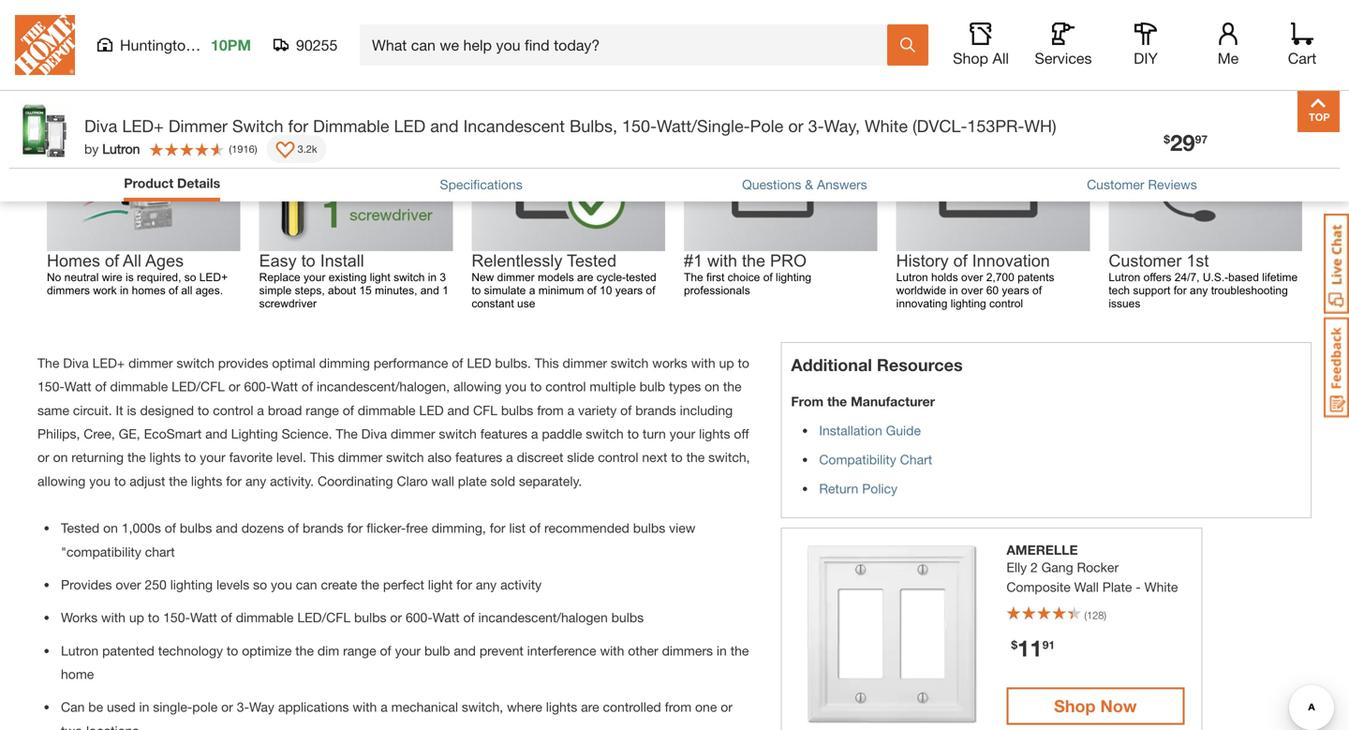 Task type: locate. For each thing, give the bounding box(es) containing it.
or right pole
[[221, 699, 233, 715]]

0 vertical spatial $
[[1164, 133, 1170, 146]]

0 vertical spatial 600-
[[244, 379, 271, 394]]

1 horizontal spatial in
[[717, 643, 727, 658]]

1 vertical spatial led+
[[92, 355, 125, 371]]

your up mechanical
[[395, 643, 421, 658]]

white
[[865, 116, 908, 136], [1145, 579, 1178, 595]]

led/cfl up dim
[[297, 610, 351, 625]]

and inside "tested on 1,000s of bulbs and dozens of brands for flicker-free dimming, for list of recommended bulbs view "compatibility chart"
[[216, 520, 238, 536]]

lutron up home
[[61, 643, 99, 658]]

and up the specifications
[[430, 116, 459, 136]]

for right the 'light' on the left of the page
[[457, 577, 472, 592]]

this down science.
[[310, 450, 334, 465]]

up up patented
[[129, 610, 144, 625]]

shop left "all"
[[953, 49, 989, 67]]

0 horizontal spatial shop
[[953, 49, 989, 67]]

compatibility chart link
[[819, 452, 933, 467]]

1 vertical spatial dimmable
[[358, 402, 416, 418]]

1 horizontal spatial lutron
[[102, 141, 140, 157]]

0 horizontal spatial bulb
[[425, 643, 450, 658]]

used
[[107, 699, 136, 715]]

diva led+ dimmer switch for dimmable led and incandescent bulbs, 150-watt/single-pole or 3-way, white (dvcl-153pr-wh)
[[84, 116, 1057, 136]]

2 horizontal spatial control
[[598, 450, 639, 465]]

bulbs,
[[570, 116, 618, 136]]

product image image
[[14, 99, 75, 160]]

with
[[691, 355, 716, 371], [101, 610, 126, 625], [600, 643, 625, 658], [353, 699, 377, 715]]

1 vertical spatial from
[[665, 699, 692, 715]]

allowing up cfl
[[454, 379, 502, 394]]

1 vertical spatial 150-
[[37, 379, 64, 394]]

watt down lighting
[[190, 610, 217, 625]]

0 vertical spatial (
[[229, 143, 232, 155]]

$ for 29
[[1164, 133, 1170, 146]]

2 horizontal spatial dimmable
[[358, 402, 416, 418]]

on down philips, at bottom
[[53, 450, 68, 465]]

your right turn
[[670, 426, 696, 441]]

the diva led+ dimmer switch provides optimal dimming performance of led bulbs. this dimmer switch works with up to 150-watt of dimmable led/cfl or 600-watt of incandescent/halogen, allowing you to control multiple bulb types on the same circuit. it is designed to control a broad range of dimmable led and cfl bulbs from a variety of brands including philips, cree, ge, ecosmart and lighting science. the diva dimmer switch features a paddle switch to turn your lights off or on returning the lights to your favorite level. this dimmer switch also features a discreet slide control next to the switch, allowing you to adjust the lights for any activity. coordinating claro wall plate sold separately.
[[37, 355, 750, 489]]

0 vertical spatial in
[[717, 643, 727, 658]]

for
[[288, 116, 308, 136], [226, 473, 242, 489], [347, 520, 363, 536], [490, 520, 506, 536], [457, 577, 472, 592]]

you down bulbs.
[[505, 379, 527, 394]]

dimmer up multiple
[[563, 355, 607, 371]]

0 vertical spatial any
[[245, 473, 266, 489]]

1 horizontal spatial $
[[1164, 133, 1170, 146]]

$ 29 97
[[1164, 129, 1208, 156]]

0 horizontal spatial 150-
[[37, 379, 64, 394]]

control left next
[[598, 450, 639, 465]]

dim
[[318, 643, 339, 658]]

$ left 97
[[1164, 133, 1170, 146]]

to up off
[[738, 355, 750, 371]]

services
[[1035, 49, 1092, 67]]

a inside can be used in single-pole or 3-way applications with a mechanical switch, where lights are controlled from one or two locations
[[381, 699, 388, 715]]

$ inside $ 11 91 shop now
[[1012, 638, 1018, 651]]

lights inside can be used in single-pole or 3-way applications with a mechanical switch, where lights are controlled from one or two locations
[[546, 699, 578, 715]]

0 horizontal spatial switch,
[[462, 699, 503, 715]]

features up plate
[[455, 450, 503, 465]]

0 vertical spatial this
[[535, 355, 559, 371]]

bulbs down create
[[354, 610, 387, 625]]

applications
[[278, 699, 349, 715]]

0 vertical spatial range
[[306, 402, 339, 418]]

by lutron
[[84, 141, 140, 157]]

you right 'so' at left
[[271, 577, 292, 592]]

1 horizontal spatial the
[[336, 426, 358, 441]]

1 vertical spatial this
[[310, 450, 334, 465]]

levels
[[216, 577, 249, 592]]

2 horizontal spatial you
[[505, 379, 527, 394]]

incandescent
[[464, 116, 565, 136]]

can
[[61, 699, 85, 715]]

next
[[642, 450, 668, 465]]

$ inside $ 29 97
[[1164, 133, 1170, 146]]

91
[[1043, 638, 1055, 651]]

white right -
[[1145, 579, 1178, 595]]

1 vertical spatial switch,
[[462, 699, 503, 715]]

light
[[428, 577, 453, 592]]

to down ecosmart
[[185, 450, 196, 465]]

1 horizontal spatial range
[[343, 643, 376, 658]]

broad
[[268, 402, 302, 418]]

shop inside 'button'
[[953, 49, 989, 67]]

) for ( 128 )
[[1104, 609, 1107, 621]]

control up variety at left bottom
[[546, 379, 586, 394]]

600- down the provides
[[244, 379, 271, 394]]

free
[[406, 520, 428, 536]]

range inside lutron patented technology to optimize the dim range of your bulb and prevent interference with other dimmers in the home
[[343, 643, 376, 658]]

1 vertical spatial bulb
[[425, 643, 450, 658]]

) down switch at the left top of page
[[255, 143, 257, 155]]

0 vertical spatial lutron
[[102, 141, 140, 157]]

and left prevent
[[454, 643, 476, 658]]

diva up circuit.
[[63, 355, 89, 371]]

brands down activity.
[[303, 520, 344, 536]]

1 vertical spatial 3-
[[237, 699, 249, 715]]

1916
[[232, 143, 255, 155]]

favorite
[[229, 450, 273, 465]]

any down favorite
[[245, 473, 266, 489]]

0 vertical spatial allowing
[[454, 379, 502, 394]]

provides
[[61, 577, 112, 592]]

1 vertical spatial shop
[[1054, 696, 1096, 716]]

chart
[[900, 452, 933, 467]]

lights
[[699, 426, 731, 441], [150, 450, 181, 465], [191, 473, 222, 489], [546, 699, 578, 715]]

shop
[[953, 49, 989, 67], [1054, 696, 1096, 716]]

watt up broad
[[271, 379, 298, 394]]

and left the dozens
[[216, 520, 238, 536]]

in inside can be used in single-pole or 3-way applications with a mechanical switch, where lights are controlled from one or two locations
[[139, 699, 149, 715]]

to left optimize
[[227, 643, 238, 658]]

( 128 )
[[1085, 609, 1107, 621]]

additional resources
[[791, 355, 963, 375]]

questions & answers button
[[742, 175, 868, 194], [742, 175, 868, 194]]

the right adjust
[[169, 473, 187, 489]]

return policy
[[819, 481, 898, 496]]

a left broad
[[257, 402, 264, 418]]

is
[[127, 402, 136, 418]]

on inside "tested on 1,000s of bulbs and dozens of brands for flicker-free dimming, for list of recommended bulbs view "compatibility chart"
[[103, 520, 118, 536]]

1 horizontal spatial from
[[665, 699, 692, 715]]

600-
[[244, 379, 271, 394], [406, 610, 433, 625]]

1 horizontal spatial switch,
[[709, 450, 750, 465]]

additional
[[791, 355, 872, 375]]

prevent
[[480, 643, 524, 658]]

1 horizontal spatial 150-
[[163, 610, 190, 625]]

on up including
[[705, 379, 720, 394]]

0 horizontal spatial )
[[255, 143, 257, 155]]

1 horizontal spatial up
[[719, 355, 734, 371]]

dimmers
[[662, 643, 713, 658]]

for inside the diva led+ dimmer switch provides optimal dimming performance of led bulbs. this dimmer switch works with up to 150-watt of dimmable led/cfl or 600-watt of incandescent/halogen, allowing you to control multiple bulb types on the same circuit. it is designed to control a broad range of dimmable led and cfl bulbs from a variety of brands including philips, cree, ge, ecosmart and lighting science. the diva dimmer switch features a paddle switch to turn your lights off or on returning the lights to your favorite level. this dimmer switch also features a discreet slide control next to the switch, allowing you to adjust the lights for any activity. coordinating claro wall plate sold separately.
[[226, 473, 242, 489]]

1 vertical spatial control
[[213, 402, 254, 418]]

the
[[37, 355, 59, 371], [336, 426, 358, 441]]

features down cfl
[[481, 426, 528, 441]]

1 horizontal spatial your
[[395, 643, 421, 658]]

1 vertical spatial your
[[200, 450, 226, 465]]

led up also
[[419, 402, 444, 418]]

manufacturer
[[851, 394, 935, 409]]

top button
[[1298, 90, 1340, 132]]

led+ inside the diva led+ dimmer switch provides optimal dimming performance of led bulbs. this dimmer switch works with up to 150-watt of dimmable led/cfl or 600-watt of incandescent/halogen, allowing you to control multiple bulb types on the same circuit. it is designed to control a broad range of dimmable led and cfl bulbs from a variety of brands including philips, cree, ge, ecosmart and lighting science. the diva dimmer switch features a paddle switch to turn your lights off or on returning the lights to your favorite level. this dimmer switch also features a discreet slide control next to the switch, allowing you to adjust the lights for any activity. coordinating claro wall plate sold separately.
[[92, 355, 125, 371]]

1 horizontal spatial white
[[1145, 579, 1178, 595]]

bulb up mechanical
[[425, 643, 450, 658]]

bulbs inside the diva led+ dimmer switch provides optimal dimming performance of led bulbs. this dimmer switch works with up to 150-watt of dimmable led/cfl or 600-watt of incandescent/halogen, allowing you to control multiple bulb types on the same circuit. it is designed to control a broad range of dimmable led and cfl bulbs from a variety of brands including philips, cree, ge, ecosmart and lighting science. the diva dimmer switch features a paddle switch to turn your lights off or on returning the lights to your favorite level. this dimmer switch also features a discreet slide control next to the switch, allowing you to adjust the lights for any activity. coordinating claro wall plate sold separately.
[[501, 402, 534, 418]]

0 vertical spatial led+
[[122, 116, 164, 136]]

dimmable up is
[[110, 379, 168, 394]]

brands inside "tested on 1,000s of bulbs and dozens of brands for flicker-free dimming, for list of recommended bulbs view "compatibility chart"
[[303, 520, 344, 536]]

0 vertical spatial control
[[546, 379, 586, 394]]

dimming,
[[432, 520, 486, 536]]

the up same
[[37, 355, 59, 371]]

from up paddle
[[537, 402, 564, 418]]

control
[[546, 379, 586, 394], [213, 402, 254, 418], [598, 450, 639, 465]]

up up including
[[719, 355, 734, 371]]

incandescent/halogen
[[478, 610, 608, 625]]

of down levels on the bottom left of the page
[[221, 610, 232, 625]]

1 horizontal spatial (
[[1085, 609, 1087, 621]]

the right create
[[361, 577, 380, 592]]

me
[[1218, 49, 1239, 67]]

brands up turn
[[636, 402, 676, 418]]

to right designed
[[198, 402, 209, 418]]

with up types
[[691, 355, 716, 371]]

gang
[[1042, 559, 1074, 575]]

0 horizontal spatial in
[[139, 699, 149, 715]]

white right way,
[[865, 116, 908, 136]]

a left mechanical
[[381, 699, 388, 715]]

range right dim
[[343, 643, 376, 658]]

display image
[[276, 142, 295, 160]]

0 horizontal spatial brands
[[303, 520, 344, 536]]

0 vertical spatial shop
[[953, 49, 989, 67]]

2 vertical spatial your
[[395, 643, 421, 658]]

29
[[1170, 129, 1196, 156]]

reviews
[[1148, 177, 1198, 192]]

3- right 'pole'
[[808, 116, 824, 136]]

return
[[819, 481, 859, 496]]

0 horizontal spatial allowing
[[37, 473, 86, 489]]

led right dimmable
[[394, 116, 426, 136]]

0 vertical spatial on
[[705, 379, 720, 394]]

works with up to 150-watt of dimmable led/cfl bulbs or 600-watt of incandescent/halogen bulbs
[[61, 610, 644, 625]]

of inside lutron patented technology to optimize the dim range of your bulb and prevent interference with other dimmers in the home
[[380, 643, 391, 658]]

customer reviews button
[[1087, 175, 1198, 194], [1087, 175, 1198, 194]]

150- up technology
[[163, 610, 190, 625]]

of down works with up to 150-watt of dimmable led/cfl bulbs or 600-watt of incandescent/halogen bulbs
[[380, 643, 391, 658]]

bulbs right cfl
[[501, 402, 534, 418]]

2 vertical spatial diva
[[361, 426, 387, 441]]

( for 128
[[1085, 609, 1087, 621]]

0 horizontal spatial 3-
[[237, 699, 249, 715]]

2 vertical spatial dimmable
[[236, 610, 294, 625]]

0 vertical spatial white
[[865, 116, 908, 136]]

1 horizontal spatial 600-
[[406, 610, 433, 625]]

watt
[[64, 379, 91, 394], [271, 379, 298, 394], [190, 610, 217, 625], [433, 610, 460, 625]]

switch, down off
[[709, 450, 750, 465]]

250
[[145, 577, 167, 592]]

(
[[229, 143, 232, 155], [1085, 609, 1087, 621]]

dimming
[[319, 355, 370, 371]]

your left favorite
[[200, 450, 226, 465]]

0 horizontal spatial the
[[37, 355, 59, 371]]

0 vertical spatial brands
[[636, 402, 676, 418]]

level.
[[276, 450, 306, 465]]

cfl
[[473, 402, 498, 418]]

0 vertical spatial 150-
[[622, 116, 657, 136]]

your
[[670, 426, 696, 441], [200, 450, 226, 465], [395, 643, 421, 658]]

0 horizontal spatial (
[[229, 143, 232, 155]]

specifications button
[[440, 175, 523, 194], [440, 175, 523, 194]]

and inside lutron patented technology to optimize the dim range of your bulb and prevent interference with other dimmers in the home
[[454, 643, 476, 658]]

or right the one
[[721, 699, 733, 715]]

switch down variety at left bottom
[[586, 426, 624, 441]]

bulb inside the diva led+ dimmer switch provides optimal dimming performance of led bulbs. this dimmer switch works with up to 150-watt of dimmable led/cfl or 600-watt of incandescent/halogen, allowing you to control multiple bulb types on the same circuit. it is designed to control a broad range of dimmable led and cfl bulbs from a variety of brands including philips, cree, ge, ecosmart and lighting science. the diva dimmer switch features a paddle switch to turn your lights off or on returning the lights to your favorite level. this dimmer switch also features a discreet slide control next to the switch, allowing you to adjust the lights for any activity. coordinating claro wall plate sold separately.
[[640, 379, 665, 394]]

to down bulbs.
[[530, 379, 542, 394]]

works
[[652, 355, 688, 371]]

0 horizontal spatial this
[[310, 450, 334, 465]]

with right applications
[[353, 699, 377, 715]]

switch up also
[[439, 426, 477, 441]]

allowing
[[454, 379, 502, 394], [37, 473, 86, 489]]

bulbs right 1,000s
[[180, 520, 212, 536]]

to right next
[[671, 450, 683, 465]]

the right science.
[[336, 426, 358, 441]]

1 vertical spatial on
[[53, 450, 68, 465]]

switch, inside the diva led+ dimmer switch provides optimal dimming performance of led bulbs. this dimmer switch works with up to 150-watt of dimmable led/cfl or 600-watt of incandescent/halogen, allowing you to control multiple bulb types on the same circuit. it is designed to control a broad range of dimmable led and cfl bulbs from a variety of brands including philips, cree, ge, ecosmart and lighting science. the diva dimmer switch features a paddle switch to turn your lights off or on returning the lights to your favorite level. this dimmer switch also features a discreet slide control next to the switch, allowing you to adjust the lights for any activity. coordinating claro wall plate sold separately.
[[709, 450, 750, 465]]

1 vertical spatial brands
[[303, 520, 344, 536]]

shop inside $ 11 91 shop now
[[1054, 696, 1096, 716]]

up inside the diva led+ dimmer switch provides optimal dimming performance of led bulbs. this dimmer switch works with up to 150-watt of dimmable led/cfl or 600-watt of incandescent/halogen, allowing you to control multiple bulb types on the same circuit. it is designed to control a broad range of dimmable led and cfl bulbs from a variety of brands including philips, cree, ge, ecosmart and lighting science. the diva dimmer switch features a paddle switch to turn your lights off or on returning the lights to your favorite level. this dimmer switch also features a discreet slide control next to the switch, allowing you to adjust the lights for any activity. coordinating claro wall plate sold separately.
[[719, 355, 734, 371]]

from left the one
[[665, 699, 692, 715]]

any left activity
[[476, 577, 497, 592]]

1 horizontal spatial )
[[1104, 609, 1107, 621]]

0 horizontal spatial up
[[129, 610, 144, 625]]

What can we help you find today? search field
[[372, 25, 887, 65]]

designed
[[140, 402, 194, 418]]

one
[[695, 699, 717, 715]]

in inside lutron patented technology to optimize the dim range of your bulb and prevent interference with other dimmers in the home
[[717, 643, 727, 658]]

technology
[[158, 643, 223, 658]]

or right 'pole'
[[788, 116, 804, 136]]

0 vertical spatial led/cfl
[[172, 379, 225, 394]]

all
[[993, 49, 1009, 67]]

1 vertical spatial the
[[336, 426, 358, 441]]

switch up multiple
[[611, 355, 649, 371]]

1 vertical spatial allowing
[[37, 473, 86, 489]]

1 horizontal spatial bulb
[[640, 379, 665, 394]]

allowing down returning
[[37, 473, 86, 489]]

types
[[669, 379, 701, 394]]

dimmer
[[169, 116, 228, 136]]

led/cfl
[[172, 379, 225, 394], [297, 610, 351, 625]]

switch, left the where on the bottom left of the page
[[462, 699, 503, 715]]

lutron right by
[[102, 141, 140, 157]]

0 horizontal spatial control
[[213, 402, 254, 418]]

97
[[1196, 133, 1208, 146]]

$ for 11
[[1012, 638, 1018, 651]]

1 horizontal spatial shop
[[1054, 696, 1096, 716]]

perfect
[[383, 577, 424, 592]]

0 horizontal spatial 600-
[[244, 379, 271, 394]]

live chat image
[[1324, 214, 1350, 314]]

150-
[[622, 116, 657, 136], [37, 379, 64, 394], [163, 610, 190, 625]]

3- inside can be used in single-pole or 3-way applications with a mechanical switch, where lights are controlled from one or two locations
[[237, 699, 249, 715]]

customer reviews
[[1087, 177, 1198, 192]]

adjust
[[130, 473, 165, 489]]

0 horizontal spatial lutron
[[61, 643, 99, 658]]

) for ( 1916 )
[[255, 143, 257, 155]]

way
[[249, 699, 275, 715]]

$
[[1164, 133, 1170, 146], [1012, 638, 1018, 651]]

0 horizontal spatial any
[[245, 473, 266, 489]]

switch, inside can be used in single-pole or 3-way applications with a mechanical switch, where lights are controlled from one or two locations
[[462, 699, 503, 715]]

600- down perfect
[[406, 610, 433, 625]]

1 horizontal spatial brands
[[636, 402, 676, 418]]

cree,
[[84, 426, 115, 441]]

for down favorite
[[226, 473, 242, 489]]

3-
[[808, 116, 824, 136], [237, 699, 249, 715]]

150- up same
[[37, 379, 64, 394]]

circuit.
[[73, 402, 112, 418]]

cart
[[1288, 49, 1317, 67]]

with right works
[[101, 610, 126, 625]]

1 horizontal spatial you
[[271, 577, 292, 592]]

2 horizontal spatial your
[[670, 426, 696, 441]]

1 horizontal spatial on
[[103, 520, 118, 536]]

patented
[[102, 643, 155, 658]]

1 vertical spatial any
[[476, 577, 497, 592]]

recommended
[[545, 520, 630, 536]]

1 horizontal spatial allowing
[[454, 379, 502, 394]]

from the manufacturer
[[791, 394, 935, 409]]

shop left now
[[1054, 696, 1096, 716]]

0 vertical spatial diva
[[84, 116, 117, 136]]



Task type: describe. For each thing, give the bounding box(es) containing it.
customer
[[1087, 177, 1145, 192]]

600- inside the diva led+ dimmer switch provides optimal dimming performance of led bulbs. this dimmer switch works with up to 150-watt of dimmable led/cfl or 600-watt of incandescent/halogen, allowing you to control multiple bulb types on the same circuit. it is designed to control a broad range of dimmable led and cfl bulbs from a variety of brands including philips, cree, ge, ecosmart and lighting science. the diva dimmer switch features a paddle switch to turn your lights off or on returning the lights to your favorite level. this dimmer switch also features a discreet slide control next to the switch, allowing you to adjust the lights for any activity. coordinating claro wall plate sold separately.
[[244, 379, 271, 394]]

with inside can be used in single-pole or 3-way applications with a mechanical switch, where lights are controlled from one or two locations
[[353, 699, 377, 715]]

11
[[1018, 634, 1043, 661]]

shop all
[[953, 49, 1009, 67]]

bulbs up 'other'
[[612, 610, 644, 625]]

3.2k button
[[267, 135, 327, 163]]

0 vertical spatial dimmable
[[110, 379, 168, 394]]

for up the 3.2k
[[288, 116, 308, 136]]

led/cfl inside the diva led+ dimmer switch provides optimal dimming performance of led bulbs. this dimmer switch works with up to 150-watt of dimmable led/cfl or 600-watt of incandescent/halogen, allowing you to control multiple bulb types on the same circuit. it is designed to control a broad range of dimmable led and cfl bulbs from a variety of brands including philips, cree, ge, ecosmart and lighting science. the diva dimmer switch features a paddle switch to turn your lights off or on returning the lights to your favorite level. this dimmer switch also features a discreet slide control next to the switch, allowing you to adjust the lights for any activity. coordinating claro wall plate sold separately.
[[172, 379, 225, 394]]

for left "flicker-"
[[347, 520, 363, 536]]

it
[[116, 402, 123, 418]]

from inside the diva led+ dimmer switch provides optimal dimming performance of led bulbs. this dimmer switch works with up to 150-watt of dimmable led/cfl or 600-watt of incandescent/halogen, allowing you to control multiple bulb types on the same circuit. it is designed to control a broad range of dimmable led and cfl bulbs from a variety of brands including philips, cree, ge, ecosmart and lighting science. the diva dimmer switch features a paddle switch to turn your lights off or on returning the lights to your favorite level. this dimmer switch also features a discreet slide control next to the switch, allowing you to adjust the lights for any activity. coordinating claro wall plate sold separately.
[[537, 402, 564, 418]]

of up circuit.
[[95, 379, 107, 394]]

to left turn
[[628, 426, 639, 441]]

&
[[805, 177, 814, 192]]

your inside lutron patented technology to optimize the dim range of your bulb and prevent interference with other dimmers in the home
[[395, 643, 421, 658]]

dimmable
[[313, 116, 389, 136]]

guide
[[886, 423, 921, 438]]

policy
[[862, 481, 898, 496]]

list
[[509, 520, 526, 536]]

0 vertical spatial the
[[37, 355, 59, 371]]

wall
[[1075, 579, 1099, 595]]

0 vertical spatial features
[[481, 426, 528, 441]]

single-
[[153, 699, 192, 715]]

amerelle elly 2 gang rocker composite wall plate - white
[[1007, 542, 1178, 595]]

1 horizontal spatial dimmable
[[236, 610, 294, 625]]

0 horizontal spatial on
[[53, 450, 68, 465]]

be
[[88, 699, 103, 715]]

cart link
[[1282, 22, 1323, 67]]

watt up circuit.
[[64, 379, 91, 394]]

dimmer up designed
[[128, 355, 173, 371]]

of down the optimal in the left of the page
[[302, 379, 313, 394]]

huntington
[[120, 36, 194, 54]]

compatibility
[[819, 452, 897, 467]]

resources
[[877, 355, 963, 375]]

or down the provides
[[229, 379, 240, 394]]

coordinating
[[318, 473, 393, 489]]

product
[[124, 175, 173, 191]]

range inside the diva led+ dimmer switch provides optimal dimming performance of led bulbs. this dimmer switch works with up to 150-watt of dimmable led/cfl or 600-watt of incandescent/halogen, allowing you to control multiple bulb types on the same circuit. it is designed to control a broad range of dimmable led and cfl bulbs from a variety of brands including philips, cree, ge, ecosmart and lighting science. the diva dimmer switch features a paddle switch to turn your lights off or on returning the lights to your favorite level. this dimmer switch also features a discreet slide control next to the switch, allowing you to adjust the lights for any activity. coordinating claro wall plate sold separately.
[[306, 402, 339, 418]]

answers
[[817, 177, 868, 192]]

optimal
[[272, 355, 316, 371]]

( for 1916
[[229, 143, 232, 155]]

dozens
[[242, 520, 284, 536]]

0 vertical spatial 3-
[[808, 116, 824, 136]]

the up including
[[723, 379, 742, 394]]

from inside can be used in single-pole or 3-way applications with a mechanical switch, where lights are controlled from one or two locations
[[665, 699, 692, 715]]

to inside lutron patented technology to optimize the dim range of your bulb and prevent interference with other dimmers in the home
[[227, 643, 238, 658]]

2 horizontal spatial on
[[705, 379, 720, 394]]

of left incandescent/halogen
[[463, 610, 475, 625]]

performance
[[374, 355, 448, 371]]

1 vertical spatial features
[[455, 450, 503, 465]]

return policy link
[[819, 481, 898, 496]]

over
[[116, 577, 141, 592]]

elly 2 gang rocker composite wall plate - white image
[[801, 543, 983, 725]]

interference
[[527, 643, 597, 658]]

questions & answers
[[742, 177, 868, 192]]

watt down the 'light' on the left of the page
[[433, 610, 460, 625]]

0 horizontal spatial your
[[200, 450, 226, 465]]

now
[[1101, 696, 1137, 716]]

paddle
[[542, 426, 582, 441]]

0 vertical spatial your
[[670, 426, 696, 441]]

"compatibility
[[61, 544, 141, 559]]

1 horizontal spatial this
[[535, 355, 559, 371]]

2 vertical spatial 150-
[[163, 610, 190, 625]]

of up chart in the left bottom of the page
[[165, 520, 176, 536]]

0 horizontal spatial white
[[865, 116, 908, 136]]

a up paddle
[[568, 402, 575, 418]]

128
[[1087, 609, 1104, 621]]

home
[[61, 666, 94, 682]]

1 horizontal spatial control
[[546, 379, 586, 394]]

park
[[198, 36, 229, 54]]

the right dimmers
[[731, 643, 749, 658]]

the left dim
[[295, 643, 314, 658]]

brands inside the diva led+ dimmer switch provides optimal dimming performance of led bulbs. this dimmer switch works with up to 150-watt of dimmable led/cfl or 600-watt of incandescent/halogen, allowing you to control multiple bulb types on the same circuit. it is designed to control a broad range of dimmable led and cfl bulbs from a variety of brands including philips, cree, ge, ecosmart and lighting science. the diva dimmer switch features a paddle switch to turn your lights off or on returning the lights to your favorite level. this dimmer switch also features a discreet slide control next to the switch, allowing you to adjust the lights for any activity. coordinating claro wall plate sold separately.
[[636, 402, 676, 418]]

way,
[[824, 116, 860, 136]]

optimize
[[242, 643, 292, 658]]

bulb inside lutron patented technology to optimize the dim range of your bulb and prevent interference with other dimmers in the home
[[425, 643, 450, 658]]

$ 11 91 shop now
[[1012, 634, 1137, 716]]

are
[[581, 699, 599, 715]]

plate
[[1103, 579, 1132, 595]]

create
[[321, 577, 357, 592]]

the right from
[[827, 394, 847, 409]]

works
[[61, 610, 98, 625]]

also
[[428, 450, 452, 465]]

dimmer up also
[[391, 426, 435, 441]]

150- inside the diva led+ dimmer switch provides optimal dimming performance of led bulbs. this dimmer switch works with up to 150-watt of dimmable led/cfl or 600-watt of incandescent/halogen, allowing you to control multiple bulb types on the same circuit. it is designed to control a broad range of dimmable led and cfl bulbs from a variety of brands including philips, cree, ge, ecosmart and lighting science. the diva dimmer switch features a paddle switch to turn your lights off or on returning the lights to your favorite level. this dimmer switch also features a discreet slide control next to the switch, allowing you to adjust the lights for any activity. coordinating claro wall plate sold separately.
[[37, 379, 64, 394]]

with inside the diva led+ dimmer switch provides optimal dimming performance of led bulbs. this dimmer switch works with up to 150-watt of dimmable led/cfl or 600-watt of incandescent/halogen, allowing you to control multiple bulb types on the same circuit. it is designed to control a broad range of dimmable led and cfl bulbs from a variety of brands including philips, cree, ge, ecosmart and lighting science. the diva dimmer switch features a paddle switch to turn your lights off or on returning the lights to your favorite level. this dimmer switch also features a discreet slide control next to the switch, allowing you to adjust the lights for any activity. coordinating claro wall plate sold separately.
[[691, 355, 716, 371]]

to down 250
[[148, 610, 160, 625]]

1 vertical spatial 600-
[[406, 610, 433, 625]]

huntington park
[[120, 36, 229, 54]]

controlled
[[603, 699, 661, 715]]

or down philips, at bottom
[[37, 450, 49, 465]]

switch left the provides
[[177, 355, 215, 371]]

0 vertical spatial you
[[505, 379, 527, 394]]

of right the dozens
[[288, 520, 299, 536]]

the down ge,
[[127, 450, 146, 465]]

of right performance
[[452, 355, 463, 371]]

rocker
[[1077, 559, 1119, 575]]

the home depot logo image
[[15, 15, 75, 75]]

2 vertical spatial led
[[419, 402, 444, 418]]

2 vertical spatial control
[[598, 450, 639, 465]]

same
[[37, 402, 69, 418]]

composite
[[1007, 579, 1071, 595]]

1 horizontal spatial any
[[476, 577, 497, 592]]

by
[[84, 141, 99, 157]]

(dvcl-
[[913, 116, 968, 136]]

off
[[734, 426, 749, 441]]

philips,
[[37, 426, 80, 441]]

with inside lutron patented technology to optimize the dim range of your bulb and prevent interference with other dimmers in the home
[[600, 643, 625, 658]]

switch up "claro"
[[386, 450, 424, 465]]

wh)
[[1025, 116, 1057, 136]]

1 vertical spatial diva
[[63, 355, 89, 371]]

of down multiple
[[621, 402, 632, 418]]

watt/single-
[[657, 116, 750, 136]]

science.
[[282, 426, 332, 441]]

bulbs left the view
[[633, 520, 666, 536]]

other
[[628, 643, 659, 658]]

0 horizontal spatial you
[[89, 473, 111, 489]]

the right next
[[687, 450, 705, 465]]

of down incandescent/halogen,
[[343, 402, 354, 418]]

a up sold in the bottom left of the page
[[506, 450, 513, 465]]

where
[[507, 699, 543, 715]]

to left adjust
[[114, 473, 126, 489]]

installation guide
[[819, 423, 921, 438]]

any inside the diva led+ dimmer switch provides optimal dimming performance of led bulbs. this dimmer switch works with up to 150-watt of dimmable led/cfl or 600-watt of incandescent/halogen, allowing you to control multiple bulb types on the same circuit. it is designed to control a broad range of dimmable led and cfl bulbs from a variety of brands including philips, cree, ge, ecosmart and lighting science. the diva dimmer switch features a paddle switch to turn your lights off or on returning the lights to your favorite level. this dimmer switch also features a discreet slide control next to the switch, allowing you to adjust the lights for any activity. coordinating claro wall plate sold separately.
[[245, 473, 266, 489]]

questions
[[742, 177, 802, 192]]

for left list
[[490, 520, 506, 536]]

ge,
[[119, 426, 140, 441]]

including
[[680, 402, 733, 418]]

ecosmart
[[144, 426, 202, 441]]

installation
[[819, 423, 883, 438]]

lighting
[[231, 426, 278, 441]]

diy button
[[1116, 22, 1176, 67]]

153pr-
[[968, 116, 1025, 136]]

or down perfect
[[390, 610, 402, 625]]

0 vertical spatial led
[[394, 116, 426, 136]]

lighting
[[170, 577, 213, 592]]

provides over 250 lighting levels so you can create the perfect light for any activity
[[61, 577, 542, 592]]

a up discreet
[[531, 426, 538, 441]]

1 horizontal spatial led/cfl
[[297, 610, 351, 625]]

and left cfl
[[447, 402, 470, 418]]

shop now button
[[1007, 687, 1185, 725]]

lutron patented technology to optimize the dim range of your bulb and prevent interference with other dimmers in the home
[[61, 643, 749, 682]]

from
[[791, 394, 824, 409]]

compatibility chart
[[819, 452, 933, 467]]

claro
[[397, 473, 428, 489]]

dimmer up coordinating
[[338, 450, 383, 465]]

provides
[[218, 355, 268, 371]]

sold
[[491, 473, 515, 489]]

flicker-
[[367, 520, 406, 536]]

white inside amerelle elly 2 gang rocker composite wall plate - white
[[1145, 579, 1178, 595]]

of right list
[[529, 520, 541, 536]]

2 horizontal spatial 150-
[[622, 116, 657, 136]]

lutron inside lutron patented technology to optimize the dim range of your bulb and prevent interference with other dimmers in the home
[[61, 643, 99, 658]]

1 vertical spatial up
[[129, 610, 144, 625]]

can
[[296, 577, 317, 592]]

1 vertical spatial led
[[467, 355, 492, 371]]

installation guide link
[[819, 423, 921, 438]]

feedback link image
[[1324, 317, 1350, 418]]

( 1916 )
[[229, 143, 257, 155]]

and left lighting
[[205, 426, 228, 441]]

-
[[1136, 579, 1141, 595]]

2 vertical spatial you
[[271, 577, 292, 592]]



Task type: vqa. For each thing, say whether or not it's contained in the screenshot.
the left )
yes



